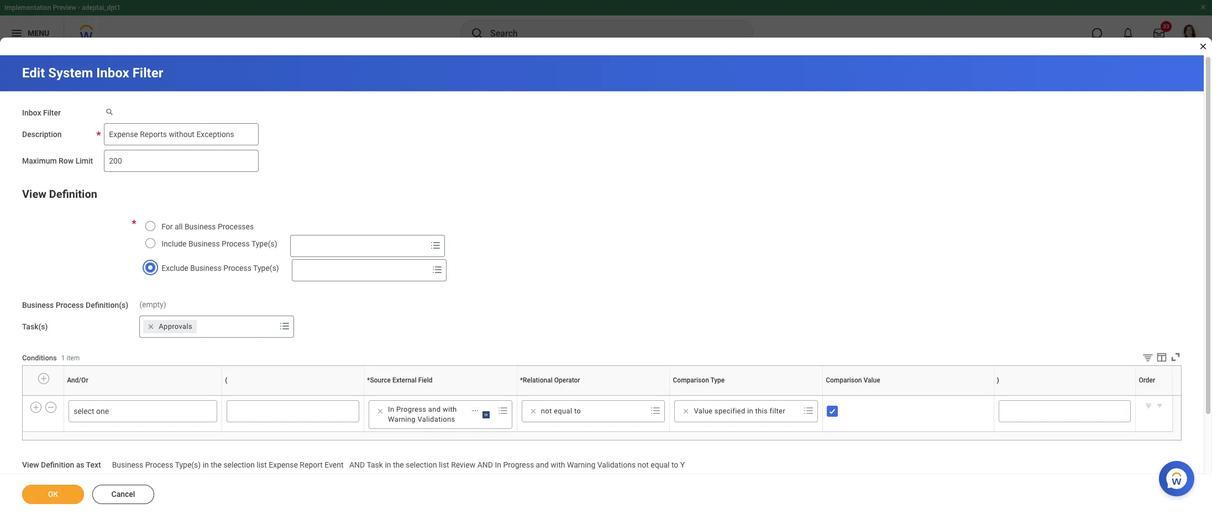 Task type: describe. For each thing, give the bounding box(es) containing it.
1 and from the left
[[349, 460, 365, 469]]

1 horizontal spatial in
[[495, 460, 501, 469]]

1
[[61, 354, 65, 362]]

* relational operator
[[520, 376, 580, 384]]

0 vertical spatial external
[[392, 376, 417, 384]]

1 horizontal spatial warning
[[567, 460, 596, 469]]

definition(s)
[[86, 301, 128, 309]]

prompts image for include business process type(s)
[[429, 239, 442, 252]]

y
[[680, 460, 685, 469]]

as
[[76, 460, 84, 469]]

1 horizontal spatial progress
[[503, 460, 534, 469]]

item
[[67, 354, 80, 362]]

conditions
[[22, 354, 57, 362]]

limit
[[76, 156, 93, 165]]

0 horizontal spatial source
[[370, 376, 391, 384]]

equal inside not equal to element
[[554, 407, 572, 415]]

1 horizontal spatial external
[[440, 395, 442, 396]]

include business process type(s)
[[162, 239, 277, 248]]

* source external field
[[367, 376, 433, 384]]

1 horizontal spatial )
[[1065, 395, 1065, 396]]

process down processes at the top left
[[222, 239, 250, 248]]

order column header
[[1136, 395, 1173, 396]]

2 horizontal spatial value
[[909, 395, 911, 396]]

1 vertical spatial filter
[[43, 108, 61, 117]]

inbox filter
[[22, 108, 61, 117]]

1 horizontal spatial and
[[536, 460, 549, 469]]

to inside option
[[574, 407, 581, 415]]

toolbar inside view definition group
[[1134, 351, 1182, 365]]

preview
[[53, 4, 76, 12]]

fullscreen image
[[1170, 351, 1182, 363]]

type(s) for exclude business process type(s)
[[253, 264, 279, 272]]

implementation
[[4, 4, 51, 12]]

0 horizontal spatial )
[[997, 376, 999, 384]]

search image
[[470, 27, 484, 40]]

0 vertical spatial operator
[[554, 376, 580, 384]]

0 vertical spatial filter
[[132, 65, 163, 81]]

caret bottom image
[[1143, 400, 1154, 411]]

1 list from the left
[[257, 460, 267, 469]]

notifications large image
[[1123, 28, 1134, 39]]

for
[[162, 222, 173, 231]]

not equal to, press delete to clear value. option
[[526, 404, 585, 418]]

this
[[755, 407, 768, 415]]

1 selection from the left
[[224, 460, 255, 469]]

process down "include business process type(s)"
[[223, 264, 251, 272]]

maximum row limit
[[22, 156, 93, 165]]

related actions image
[[471, 407, 479, 415]]

0 horizontal spatial prompts image
[[430, 263, 444, 276]]

minus image
[[47, 402, 55, 412]]

) button
[[1065, 395, 1065, 396]]

exclude business process type(s)
[[162, 264, 279, 272]]

profile logan mcneil element
[[1175, 21, 1206, 45]]

business down for all business processes
[[188, 239, 220, 248]]

0 horizontal spatial in
[[203, 460, 209, 469]]

0 horizontal spatial inbox
[[22, 108, 41, 117]]

1 vertical spatial (
[[293, 395, 293, 396]]

view definition group
[[22, 185, 1182, 471]]

include
[[162, 239, 187, 248]]

process up "cancel" button
[[145, 460, 173, 469]]

search field for exclude business process type(s)
[[292, 260, 428, 280]]

business process definition(s)
[[22, 301, 128, 309]]

comparison type button
[[744, 395, 749, 396]]

1 horizontal spatial inbox
[[96, 65, 129, 81]]

1 vertical spatial type
[[747, 395, 748, 396]]

cancel button
[[92, 485, 154, 504]]

business process type(s) in the selection list expense report event   and task in the selection list review and in progress and with warning validations not equal to y
[[112, 460, 685, 469]]

Maximum Row Limit text field
[[104, 150, 259, 172]]

1 horizontal spatial in
[[385, 460, 391, 469]]

row element containing in progress and with warning validations
[[23, 396, 1173, 431]]

click to view/edit grid preferences image
[[1156, 351, 1168, 363]]

and inside the in progress and with warning validations
[[428, 405, 441, 413]]

process left definition(s)
[[56, 301, 84, 309]]

1 horizontal spatial to
[[672, 460, 678, 469]]

1 vertical spatial equal
[[651, 460, 670, 469]]

close edit system inbox filter image
[[1199, 42, 1208, 51]]

0 vertical spatial (
[[225, 376, 227, 384]]

plus image for source external field
[[40, 374, 48, 384]]

* for relational
[[520, 376, 523, 384]]

specified
[[715, 407, 745, 415]]

implementation preview -   adeptai_dpt1
[[4, 4, 120, 12]]

0 vertical spatial order
[[1139, 376, 1155, 384]]

relational operator button
[[591, 395, 596, 396]]

validations inside the in progress and with warning validations
[[418, 415, 455, 423]]

x small image
[[681, 406, 692, 417]]

view for view definition
[[22, 187, 46, 201]]

definition for view definition as text
[[41, 460, 74, 469]]

search field for include business process type(s)
[[291, 236, 426, 256]]

1 vertical spatial operator
[[593, 395, 596, 396]]

approvals, press delete to clear value. option
[[143, 320, 197, 333]]

comparison type
[[673, 376, 725, 384]]

description
[[22, 130, 62, 139]]

Description text field
[[104, 123, 259, 145]]

in progress and with warning validations, press delete to clear value. option
[[373, 404, 492, 424]]

and/or button
[[142, 395, 144, 396]]

value specified in this filter, press delete to clear value. option
[[679, 404, 790, 418]]

expense
[[269, 460, 298, 469]]

type(s) for include business process type(s)
[[251, 239, 277, 248]]

1 vertical spatial not
[[638, 460, 649, 469]]

in inside option
[[747, 407, 753, 415]]



Task type: vqa. For each thing, say whether or not it's contained in the screenshot.
comparison value
yes



Task type: locate. For each thing, give the bounding box(es) containing it.
1 vertical spatial source
[[438, 395, 439, 396]]

operator
[[554, 376, 580, 384], [593, 395, 596, 396]]

1 horizontal spatial type
[[747, 395, 748, 396]]

with
[[443, 405, 457, 413], [551, 460, 565, 469]]

1 horizontal spatial selection
[[406, 460, 437, 469]]

x small image inside the approvals, press delete to clear value. 'option'
[[146, 321, 157, 332]]

system
[[48, 65, 93, 81]]

1 horizontal spatial relational
[[591, 395, 593, 396]]

not down * relational operator at bottom
[[541, 407, 552, 415]]

warning
[[388, 415, 416, 423], [567, 460, 596, 469]]

(
[[225, 376, 227, 384], [293, 395, 293, 396]]

1 vertical spatial external
[[440, 395, 442, 396]]

relational
[[523, 376, 553, 384], [591, 395, 593, 396]]

inbox
[[96, 65, 129, 81], [22, 108, 41, 117]]

definition
[[49, 187, 97, 201], [41, 460, 74, 469]]

type up specified
[[711, 376, 725, 384]]

0 horizontal spatial validations
[[418, 415, 455, 423]]

not equal to
[[541, 407, 581, 415]]

and
[[428, 405, 441, 413], [536, 460, 549, 469]]

order
[[1139, 376, 1155, 384], [1154, 395, 1155, 396]]

and/or ( source external field relational operator comparison type comparison value ) order
[[142, 395, 1155, 396]]

report
[[300, 460, 323, 469]]

edit system inbox filter
[[22, 65, 163, 81]]

0 horizontal spatial and/or
[[67, 376, 88, 384]]

0 horizontal spatial relational
[[523, 376, 553, 384]]

1 vertical spatial value
[[909, 395, 911, 396]]

not left y
[[638, 460, 649, 469]]

equal left y
[[651, 460, 670, 469]]

maximum
[[22, 156, 57, 165]]

prompts image for task(s)
[[278, 319, 291, 333]]

2 horizontal spatial x small image
[[528, 406, 539, 417]]

type
[[711, 376, 725, 384], [747, 395, 748, 396]]

0 vertical spatial view
[[22, 187, 46, 201]]

0 vertical spatial in
[[388, 405, 394, 413]]

1 view from the top
[[22, 187, 46, 201]]

1 horizontal spatial x small image
[[375, 406, 386, 417]]

inbox large image
[[1154, 28, 1165, 39]]

1 vertical spatial plus image
[[32, 402, 40, 412]]

text
[[86, 460, 101, 469]]

and down source external field button on the bottom of page
[[428, 405, 441, 413]]

to
[[574, 407, 581, 415], [672, 460, 678, 469]]

0 horizontal spatial external
[[392, 376, 417, 384]]

select to filter grid data image
[[1142, 351, 1154, 363]]

1 row element from the top
[[23, 366, 1175, 395]]

approvals
[[159, 322, 192, 330]]

ok button
[[22, 485, 84, 504]]

progress inside the in progress and with warning validations
[[396, 405, 426, 413]]

1 vertical spatial field
[[442, 395, 443, 396]]

adeptai_dpt1
[[82, 4, 120, 12]]

implementation preview -   adeptai_dpt1 banner
[[0, 0, 1212, 51]]

0 horizontal spatial list
[[257, 460, 267, 469]]

edit system inbox filter main content
[[0, 55, 1212, 514]]

2 the from the left
[[393, 460, 404, 469]]

definition for view definition
[[49, 187, 97, 201]]

1 horizontal spatial validations
[[597, 460, 636, 469]]

validations
[[418, 415, 455, 423], [597, 460, 636, 469]]

1 vertical spatial type(s)
[[253, 264, 279, 272]]

1 horizontal spatial value
[[864, 376, 880, 384]]

1 * from the left
[[367, 376, 370, 384]]

0 vertical spatial warning
[[388, 415, 416, 423]]

check small image
[[826, 404, 839, 418]]

in progress and with warning validations element
[[388, 404, 465, 424]]

)
[[997, 376, 999, 384], [1065, 395, 1065, 396]]

source up the in progress and with warning validations
[[370, 376, 391, 384]]

2 vertical spatial value
[[694, 407, 713, 415]]

2 * from the left
[[520, 376, 523, 384]]

2 list from the left
[[439, 460, 449, 469]]

* for source
[[367, 376, 370, 384]]

*
[[367, 376, 370, 384], [520, 376, 523, 384]]

1 vertical spatial search field
[[292, 260, 428, 280]]

x small image for not equal to
[[528, 406, 539, 417]]

filter
[[770, 407, 785, 415]]

list left the expense at the bottom left of the page
[[257, 460, 267, 469]]

plus image left minus image
[[32, 402, 40, 412]]

0 vertical spatial prompts image
[[429, 239, 442, 252]]

0 vertical spatial field
[[418, 376, 433, 384]]

selection left review
[[406, 460, 437, 469]]

prompts image for not equal to
[[649, 404, 663, 417]]

1 vertical spatial validations
[[597, 460, 636, 469]]

1 vertical spatial relational
[[591, 395, 593, 396]]

0 vertical spatial validations
[[418, 415, 455, 423]]

2 and from the left
[[477, 460, 493, 469]]

0 horizontal spatial in
[[388, 405, 394, 413]]

x small image inside in progress and with warning validations, press delete to clear value. option
[[375, 406, 386, 417]]

2 view from the top
[[22, 460, 39, 469]]

1 vertical spatial with
[[551, 460, 565, 469]]

inbox right system
[[96, 65, 129, 81]]

in progress and with warning validations
[[388, 405, 457, 423]]

2 vertical spatial prompts image
[[802, 404, 815, 417]]

0 horizontal spatial *
[[367, 376, 370, 384]]

to down * relational operator at bottom
[[574, 407, 581, 415]]

not equal to element
[[541, 406, 581, 416]]

event
[[325, 460, 344, 469]]

and down not equal to, press delete to clear value. option
[[536, 460, 549, 469]]

1 horizontal spatial source
[[438, 395, 439, 396]]

1 horizontal spatial prompts image
[[429, 239, 442, 252]]

1 vertical spatial warning
[[567, 460, 596, 469]]

comparison value
[[826, 376, 880, 384]]

1 vertical spatial and/or
[[142, 395, 144, 396]]

process
[[222, 239, 250, 248], [223, 264, 251, 272], [56, 301, 84, 309], [145, 460, 173, 469]]

prompts image
[[430, 263, 444, 276], [496, 404, 510, 417], [649, 404, 663, 417]]

in
[[747, 407, 753, 415], [203, 460, 209, 469], [385, 460, 391, 469]]

row element containing and/or
[[23, 366, 1175, 395]]

0 vertical spatial with
[[443, 405, 457, 413]]

type up value specified in this filter
[[747, 395, 748, 396]]

1 horizontal spatial and/or
[[142, 395, 144, 396]]

1 vertical spatial to
[[672, 460, 678, 469]]

comparison value column header
[[823, 395, 994, 396]]

progress
[[396, 405, 426, 413], [503, 460, 534, 469]]

0 vertical spatial progress
[[396, 405, 426, 413]]

x small image inside not equal to, press delete to clear value. option
[[528, 406, 539, 417]]

with down not equal to, press delete to clear value. option
[[551, 460, 565, 469]]

exclude
[[162, 264, 188, 272]]

selection left the expense at the bottom left of the page
[[224, 460, 255, 469]]

1 the from the left
[[211, 460, 222, 469]]

external
[[392, 376, 417, 384], [440, 395, 442, 396]]

and/or for and/or
[[67, 376, 88, 384]]

1 vertical spatial progress
[[503, 460, 534, 469]]

order up order column header in the bottom of the page
[[1139, 376, 1155, 384]]

1 horizontal spatial (
[[293, 395, 293, 396]]

comparison
[[673, 376, 709, 384], [826, 376, 862, 384], [744, 395, 747, 396], [906, 395, 909, 396]]

0 vertical spatial to
[[574, 407, 581, 415]]

to left y
[[672, 460, 678, 469]]

view
[[22, 187, 46, 201], [22, 460, 39, 469]]

in inside the in progress and with warning validations
[[388, 405, 394, 413]]

business
[[185, 222, 216, 231], [188, 239, 220, 248], [190, 264, 222, 272], [22, 301, 54, 309], [112, 460, 143, 469]]

and/or for and/or ( source external field relational operator comparison type comparison value ) order
[[142, 395, 144, 396]]

0 horizontal spatial (
[[225, 376, 227, 384]]

in down * source external field at left bottom
[[388, 405, 394, 413]]

edit
[[22, 65, 45, 81]]

and left task
[[349, 460, 365, 469]]

plus image for in progress and with warning validations
[[32, 402, 40, 412]]

workday assistant region
[[1159, 457, 1199, 496]]

x small image down * source external field at left bottom
[[375, 406, 386, 417]]

x small image for in progress and with warning validations
[[375, 406, 386, 417]]

1 vertical spatial row element
[[23, 396, 1173, 431]]

0 horizontal spatial equal
[[554, 407, 572, 415]]

0 vertical spatial row element
[[23, 366, 1175, 395]]

task(s)
[[22, 322, 48, 331]]

type(s)
[[251, 239, 277, 248], [253, 264, 279, 272], [175, 460, 201, 469]]

1 horizontal spatial field
[[442, 395, 443, 396]]

order up caret bottom image
[[1154, 395, 1155, 396]]

0 vertical spatial type
[[711, 376, 725, 384]]

view definition button
[[22, 187, 97, 201]]

processes
[[218, 222, 254, 231]]

in
[[388, 405, 394, 413], [495, 460, 501, 469]]

for all business processes
[[162, 222, 254, 231]]

not
[[541, 407, 552, 415], [638, 460, 649, 469]]

x small image left not equal to element
[[528, 406, 539, 417]]

plus image down 'conditions' on the left
[[40, 374, 48, 384]]

view up ok button
[[22, 460, 39, 469]]

0 vertical spatial equal
[[554, 407, 572, 415]]

2 horizontal spatial in
[[747, 407, 753, 415]]

0 vertical spatial inbox
[[96, 65, 129, 81]]

list
[[257, 460, 267, 469], [439, 460, 449, 469]]

view down maximum on the top
[[22, 187, 46, 201]]

x small image for approvals
[[146, 321, 157, 332]]

2 horizontal spatial prompts image
[[802, 404, 815, 417]]

inbox up description
[[22, 108, 41, 117]]

conditions 1 item
[[22, 354, 80, 362]]

and right review
[[477, 460, 493, 469]]

warning inside the in progress and with warning validations
[[388, 415, 416, 423]]

0 horizontal spatial operator
[[554, 376, 580, 384]]

view for view definition as text
[[22, 460, 39, 469]]

source
[[370, 376, 391, 384], [438, 395, 439, 396]]

business right all
[[185, 222, 216, 231]]

1 horizontal spatial list
[[439, 460, 449, 469]]

x small image down (empty)
[[146, 321, 157, 332]]

value
[[864, 376, 880, 384], [909, 395, 911, 396], [694, 407, 713, 415]]

1 vertical spatial definition
[[41, 460, 74, 469]]

2 selection from the left
[[406, 460, 437, 469]]

Search field
[[291, 236, 426, 256], [292, 260, 428, 280]]

field up in progress and with warning validations, press delete to clear value. option
[[442, 395, 443, 396]]

0 vertical spatial not
[[541, 407, 552, 415]]

list left review
[[439, 460, 449, 469]]

row element down relational operator button
[[23, 396, 1173, 431]]

close environment banner image
[[1200, 4, 1207, 11]]

source up in progress and with warning validations, press delete to clear value. option
[[438, 395, 439, 396]]

0 horizontal spatial warning
[[388, 415, 416, 423]]

1 horizontal spatial the
[[393, 460, 404, 469]]

value specified in this filter element
[[694, 406, 785, 416]]

1 vertical spatial in
[[495, 460, 501, 469]]

business down "include business process type(s)"
[[190, 264, 222, 272]]

x small image
[[146, 321, 157, 332], [375, 406, 386, 417], [528, 406, 539, 417]]

filter
[[132, 65, 163, 81], [43, 108, 61, 117]]

plus image
[[40, 374, 48, 384], [32, 402, 40, 412]]

the
[[211, 460, 222, 469], [393, 460, 404, 469]]

value specified in this filter
[[694, 407, 785, 415]]

business up the cancel at the left of page
[[112, 460, 143, 469]]

external up in progress and with warning validations, press delete to clear value. option
[[440, 395, 442, 396]]

cancel
[[111, 490, 135, 499]]

1 vertical spatial prompts image
[[278, 319, 291, 333]]

value inside option
[[694, 407, 713, 415]]

external up the in progress and with warning validations
[[392, 376, 417, 384]]

business up task(s)
[[22, 301, 54, 309]]

0 horizontal spatial progress
[[396, 405, 426, 413]]

0 vertical spatial and/or
[[67, 376, 88, 384]]

1 horizontal spatial prompts image
[[496, 404, 510, 417]]

approvals element
[[159, 321, 192, 331]]

and
[[349, 460, 365, 469], [477, 460, 493, 469]]

not inside option
[[541, 407, 552, 415]]

caret down image
[[1154, 400, 1165, 411]]

prompts image for in progress and with warning validations
[[496, 404, 510, 417]]

1 vertical spatial inbox
[[22, 108, 41, 117]]

0 horizontal spatial field
[[418, 376, 433, 384]]

-
[[78, 4, 80, 12]]

prompts image
[[429, 239, 442, 252], [278, 319, 291, 333], [802, 404, 815, 417]]

equal down * relational operator at bottom
[[554, 407, 572, 415]]

definition left the as
[[41, 460, 74, 469]]

with down source external field button on the bottom of page
[[443, 405, 457, 413]]

0 vertical spatial and
[[428, 405, 441, 413]]

equal
[[554, 407, 572, 415], [651, 460, 670, 469]]

2 row element from the top
[[23, 396, 1173, 431]]

0 horizontal spatial the
[[211, 460, 222, 469]]

review
[[451, 460, 476, 469]]

edit system inbox filter dialog
[[0, 0, 1212, 514]]

1 vertical spatial order
[[1154, 395, 1155, 396]]

2 vertical spatial type(s)
[[175, 460, 201, 469]]

0 vertical spatial )
[[997, 376, 999, 384]]

toolbar
[[1134, 351, 1182, 365]]

all
[[175, 222, 183, 231]]

1 vertical spatial view
[[22, 460, 39, 469]]

1 horizontal spatial equal
[[651, 460, 670, 469]]

1 vertical spatial and
[[536, 460, 549, 469]]

in right review
[[495, 460, 501, 469]]

0 horizontal spatial with
[[443, 405, 457, 413]]

0 horizontal spatial value
[[694, 407, 713, 415]]

task
[[367, 460, 383, 469]]

2 horizontal spatial prompts image
[[649, 404, 663, 417]]

source external field button
[[438, 395, 443, 396]]

row element
[[23, 366, 1175, 395], [23, 396, 1173, 431]]

and/or
[[67, 376, 88, 384], [142, 395, 144, 396]]

(empty)
[[139, 300, 166, 309]]

with inside the in progress and with warning validations
[[443, 405, 457, 413]]

row element up not equal to
[[23, 366, 1175, 395]]

ok
[[48, 490, 58, 499]]

0 horizontal spatial type
[[711, 376, 725, 384]]

definition down 'row'
[[49, 187, 97, 201]]

view definition as text
[[22, 460, 101, 469]]

1 horizontal spatial not
[[638, 460, 649, 469]]

0 vertical spatial type(s)
[[251, 239, 277, 248]]

0 vertical spatial search field
[[291, 236, 426, 256]]

view definition
[[22, 187, 97, 201]]

field up the in progress and with warning validations
[[418, 376, 433, 384]]

selection
[[224, 460, 255, 469], [406, 460, 437, 469]]

0 horizontal spatial to
[[574, 407, 581, 415]]

0 horizontal spatial prompts image
[[278, 319, 291, 333]]

0 vertical spatial value
[[864, 376, 880, 384]]

0 vertical spatial relational
[[523, 376, 553, 384]]

0 horizontal spatial x small image
[[146, 321, 157, 332]]

row
[[59, 156, 74, 165]]

( button
[[293, 395, 293, 396]]

field
[[418, 376, 433, 384], [442, 395, 443, 396]]



